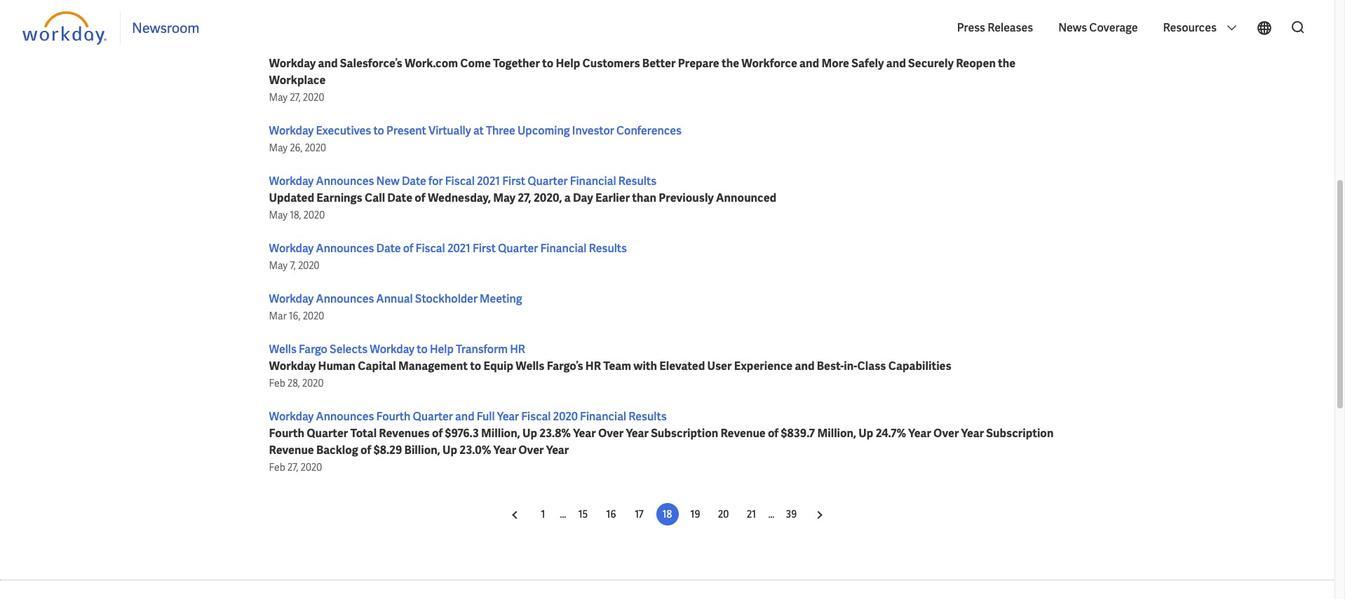 Task type: locate. For each thing, give the bounding box(es) containing it.
workday up 16,
[[269, 292, 314, 307]]

16
[[607, 509, 616, 521]]

27, inside the workday and salesforce's work.com come together to help customers better prepare the workforce and more safely and securely reopen the workplace may 27, 2020
[[290, 91, 301, 104]]

results up than
[[619, 174, 657, 189]]

announces up total
[[316, 410, 374, 424]]

call
[[365, 191, 385, 206]]

announces up earnings
[[316, 174, 374, 189]]

may left 26,
[[269, 142, 288, 154]]

million, right '$839.7'
[[818, 427, 857, 441]]

together
[[493, 56, 540, 71]]

to inside workday executives to present virtually at three upcoming investor conferences may 26, 2020
[[374, 123, 384, 138]]

announces for fourth
[[316, 410, 374, 424]]

fiscal inside workday announces new date for fiscal 2021 first quarter financial results updated earnings call date of wednesday, may 27, 2020, a day earlier than previously announced may 18, 2020
[[445, 174, 475, 189]]

fourth
[[376, 410, 411, 424], [269, 427, 304, 441]]

results down earlier
[[589, 241, 627, 256]]

1 vertical spatial help
[[430, 342, 454, 357]]

2021 inside workday announces new date for fiscal 2021 first quarter financial results updated earnings call date of wednesday, may 27, 2020, a day earlier than previously announced may 18, 2020
[[477, 174, 500, 189]]

come
[[460, 56, 491, 71]]

financial down the a
[[541, 241, 587, 256]]

annual
[[376, 292, 413, 307]]

may left 7,
[[269, 260, 288, 272]]

announces inside workday announces fourth quarter and full year fiscal 2020 financial results fourth quarter total revenues of $976.3 million, up 23.8% year over year  subscription revenue of $839.7 million, up 24.7% year over year  subscription revenue backlog of $8.29 billion, up 23.0% year over year feb 27, 2020
[[316, 410, 374, 424]]

1 horizontal spatial wells
[[516, 359, 545, 374]]

1 vertical spatial fiscal
[[416, 241, 445, 256]]

0 vertical spatial fiscal
[[445, 174, 475, 189]]

of up billion,
[[432, 427, 443, 441]]

and up the $976.3
[[455, 410, 475, 424]]

feb
[[269, 377, 285, 390], [269, 462, 285, 474]]

results for workday announces fourth quarter and full year fiscal 2020 financial results
[[629, 410, 667, 424]]

first up meeting
[[473, 241, 496, 256]]

2 vertical spatial financial
[[580, 410, 627, 424]]

1 horizontal spatial …
[[769, 509, 775, 521]]

first down three
[[503, 174, 526, 189]]

0 vertical spatial wells
[[269, 342, 297, 357]]

workday inside the workday and salesforce's work.com come together to help customers better prepare the workforce and more safely and securely reopen the workplace may 27, 2020
[[269, 56, 316, 71]]

0 vertical spatial help
[[556, 56, 580, 71]]

workday for to
[[269, 123, 314, 138]]

2 vertical spatial 27,
[[288, 462, 299, 474]]

1 vertical spatial revenue
[[269, 443, 314, 458]]

0 vertical spatial 27,
[[290, 91, 301, 104]]

earlier
[[596, 191, 630, 206]]

1 horizontal spatial revenue
[[721, 427, 766, 441]]

revenue left '$839.7'
[[721, 427, 766, 441]]

help inside the workday and salesforce's work.com come together to help customers better prepare the workforce and more safely and securely reopen the workplace may 27, 2020
[[556, 56, 580, 71]]

2 feb from the top
[[269, 462, 285, 474]]

prepare
[[678, 56, 720, 71]]

over right 23.8% on the bottom left of the page
[[598, 427, 624, 441]]

reopen
[[956, 56, 996, 71]]

1 horizontal spatial first
[[503, 174, 526, 189]]

financial for 2020
[[580, 410, 627, 424]]

better
[[643, 56, 676, 71]]

to left present
[[374, 123, 384, 138]]

best-
[[817, 359, 844, 374]]

than
[[632, 191, 657, 206]]

help up the 'management'
[[430, 342, 454, 357]]

first inside workday announces new date for fiscal 2021 first quarter financial results updated earnings call date of wednesday, may 27, 2020, a day earlier than previously announced may 18, 2020
[[503, 174, 526, 189]]

to up the 'management'
[[417, 342, 428, 357]]

quarter up 2020,
[[528, 174, 568, 189]]

$8.29
[[374, 443, 402, 458]]

workday up "workplace"
[[269, 56, 316, 71]]

workday inside workday executives to present virtually at three upcoming investor conferences may 26, 2020
[[269, 123, 314, 138]]

workday announces fourth quarter and full year fiscal 2020 financial results fourth quarter total revenues of $976.3 million, up 23.8% year over year  subscription revenue of $839.7 million, up 24.7% year over year  subscription revenue backlog of $8.29 billion, up 23.0% year over year feb 27, 2020
[[269, 410, 1054, 474]]

capital
[[358, 359, 396, 374]]

19
[[691, 509, 701, 521]]

for
[[429, 174, 443, 189]]

to inside the workday and salesforce's work.com come together to help customers better prepare the workforce and more safely and securely reopen the workplace may 27, 2020
[[542, 56, 554, 71]]

wells right "equip"
[[516, 359, 545, 374]]

1 vertical spatial wells
[[516, 359, 545, 374]]

…
[[560, 509, 567, 521], [769, 509, 775, 521]]

the right prepare
[[722, 56, 740, 71]]

meeting
[[480, 292, 522, 307]]

0 horizontal spatial the
[[722, 56, 740, 71]]

2 vertical spatial date
[[376, 241, 401, 256]]

workday inside workday announces annual stockholder meeting mar 16, 2020
[[269, 292, 314, 307]]

19 link
[[684, 504, 707, 526]]

18
[[663, 509, 672, 521]]

1 vertical spatial first
[[473, 241, 496, 256]]

3 announces from the top
[[316, 292, 374, 307]]

1 vertical spatial feb
[[269, 462, 285, 474]]

over down 23.8% on the bottom left of the page
[[519, 443, 544, 458]]

to right together
[[542, 56, 554, 71]]

with
[[634, 359, 657, 374]]

hr left team
[[586, 359, 601, 374]]

18,
[[290, 209, 301, 222]]

15
[[579, 509, 588, 521]]

workday announces new date for fiscal 2021 first quarter financial results updated earnings call date of wednesday, may 27, 2020, a day earlier than previously announced may 18, 2020
[[269, 174, 777, 222]]

workday inside workday announces date of fiscal 2021 first quarter financial results may 7, 2020
[[269, 241, 314, 256]]

help
[[556, 56, 580, 71], [430, 342, 454, 357]]

$839.7
[[781, 427, 815, 441]]

press
[[957, 20, 986, 35]]

date left 'for'
[[402, 174, 426, 189]]

and left more
[[800, 56, 820, 71]]

workday up 7,
[[269, 241, 314, 256]]

0 vertical spatial financial
[[570, 174, 616, 189]]

first
[[503, 174, 526, 189], [473, 241, 496, 256]]

1 subscription from the left
[[651, 427, 719, 441]]

0 horizontal spatial fourth
[[269, 427, 304, 441]]

class
[[858, 359, 887, 374]]

1 horizontal spatial hr
[[586, 359, 601, 374]]

fourth down the 28,
[[269, 427, 304, 441]]

date
[[402, 174, 426, 189], [387, 191, 413, 206], [376, 241, 401, 256]]

announces left annual
[[316, 292, 374, 307]]

workday for new
[[269, 174, 314, 189]]

revenue left backlog on the bottom of the page
[[269, 443, 314, 458]]

newsroom link
[[132, 19, 200, 37]]

1 horizontal spatial the
[[998, 56, 1016, 71]]

up left 23.8% on the bottom left of the page
[[523, 427, 537, 441]]

20
[[718, 509, 729, 521]]

financial inside workday announces new date for fiscal 2021 first quarter financial results updated earnings call date of wednesday, may 27, 2020, a day earlier than previously announced may 18, 2020
[[570, 174, 616, 189]]

virtually
[[429, 123, 471, 138]]

results inside workday announces new date for fiscal 2021 first quarter financial results updated earnings call date of wednesday, may 27, 2020, a day earlier than previously announced may 18, 2020
[[619, 174, 657, 189]]

27, inside workday announces new date for fiscal 2021 first quarter financial results updated earnings call date of wednesday, may 27, 2020, a day earlier than previously announced may 18, 2020
[[518, 191, 532, 206]]

date inside workday announces date of fiscal 2021 first quarter financial results may 7, 2020
[[376, 241, 401, 256]]

date up annual
[[376, 241, 401, 256]]

0 horizontal spatial over
[[519, 443, 544, 458]]

2 horizontal spatial over
[[934, 427, 959, 441]]

2020 right 16,
[[303, 310, 324, 323]]

up down the $976.3
[[443, 443, 458, 458]]

may left 2020,
[[493, 191, 516, 206]]

workday up 26,
[[269, 123, 314, 138]]

0 horizontal spatial 2021
[[448, 241, 471, 256]]

workday inside workday announces fourth quarter and full year fiscal 2020 financial results fourth quarter total revenues of $976.3 million, up 23.8% year over year  subscription revenue of $839.7 million, up 24.7% year over year  subscription revenue backlog of $8.29 billion, up 23.0% year over year feb 27, 2020
[[269, 410, 314, 424]]

None search field
[[1282, 13, 1313, 43]]

2020 right "18,"
[[303, 209, 325, 222]]

… left 39
[[769, 509, 775, 521]]

16 link
[[600, 504, 623, 526]]

0 horizontal spatial help
[[430, 342, 454, 357]]

announced
[[716, 191, 777, 206]]

0 horizontal spatial …
[[560, 509, 567, 521]]

and right "safely"
[[887, 56, 906, 71]]

1 feb from the top
[[269, 377, 285, 390]]

0 vertical spatial hr
[[510, 342, 526, 357]]

workday inside workday announces new date for fiscal 2021 first quarter financial results updated earnings call date of wednesday, may 27, 2020, a day earlier than previously announced may 18, 2020
[[269, 174, 314, 189]]

0 vertical spatial results
[[619, 174, 657, 189]]

fiscal inside workday announces fourth quarter and full year fiscal 2020 financial results fourth quarter total revenues of $976.3 million, up 23.8% year over year  subscription revenue of $839.7 million, up 24.7% year over year  subscription revenue backlog of $8.29 billion, up 23.0% year over year feb 27, 2020
[[521, 410, 551, 424]]

2020 right the 28,
[[302, 377, 324, 390]]

revenue
[[721, 427, 766, 441], [269, 443, 314, 458]]

1 horizontal spatial fourth
[[376, 410, 411, 424]]

announces inside workday announces annual stockholder meeting mar 16, 2020
[[316, 292, 374, 307]]

fiscal
[[445, 174, 475, 189], [416, 241, 445, 256], [521, 410, 551, 424]]

1 horizontal spatial 2021
[[477, 174, 500, 189]]

1 vertical spatial hr
[[586, 359, 601, 374]]

help left customers
[[556, 56, 580, 71]]

workday announces annual stockholder meeting link
[[269, 292, 522, 307]]

workday executives to present virtually at three upcoming investor conferences link
[[269, 123, 682, 138]]

1 vertical spatial 27,
[[518, 191, 532, 206]]

financial down wells fargo selects workday to help transform hr workday human capital management to equip wells fargo's hr team with elevated user experience and best-in-class capabilities feb 28, 2020
[[580, 410, 627, 424]]

workday up the 28,
[[269, 359, 316, 374]]

up left 24.7%
[[859, 427, 874, 441]]

7,
[[290, 260, 296, 272]]

workday and salesforce's work.com come together to help customers better prepare the workforce and more safely and securely reopen the workplace may 27, 2020
[[269, 56, 1016, 104]]

financial inside workday announces fourth quarter and full year fiscal 2020 financial results fourth quarter total revenues of $976.3 million, up 23.8% year over year  subscription revenue of $839.7 million, up 24.7% year over year  subscription revenue backlog of $8.29 billion, up 23.0% year over year feb 27, 2020
[[580, 410, 627, 424]]

2020 inside workday announces date of fiscal 2021 first quarter financial results may 7, 2020
[[298, 260, 320, 272]]

2020
[[303, 91, 324, 104], [305, 142, 326, 154], [303, 209, 325, 222], [298, 260, 320, 272], [303, 310, 324, 323], [302, 377, 324, 390], [553, 410, 578, 424], [301, 462, 322, 474]]

of left '$839.7'
[[768, 427, 779, 441]]

0 vertical spatial feb
[[269, 377, 285, 390]]

financial for quarter
[[570, 174, 616, 189]]

of
[[415, 191, 426, 206], [403, 241, 414, 256], [432, 427, 443, 441], [768, 427, 779, 441], [361, 443, 372, 458]]

show previous page image
[[512, 512, 520, 520]]

fiscal up wednesday,
[[445, 174, 475, 189]]

2021 down wednesday,
[[448, 241, 471, 256]]

2021 up wednesday,
[[477, 174, 500, 189]]

0 horizontal spatial million,
[[481, 427, 520, 441]]

wells left fargo
[[269, 342, 297, 357]]

2020 up 23.8% on the bottom left of the page
[[553, 410, 578, 424]]

may
[[269, 91, 288, 104], [269, 142, 288, 154], [493, 191, 516, 206], [269, 209, 288, 222], [269, 260, 288, 272]]

1 horizontal spatial up
[[523, 427, 537, 441]]

announces
[[316, 174, 374, 189], [316, 241, 374, 256], [316, 292, 374, 307], [316, 410, 374, 424]]

1 horizontal spatial help
[[556, 56, 580, 71]]

2020 inside the workday and salesforce's work.com come together to help customers better prepare the workforce and more safely and securely reopen the workplace may 27, 2020
[[303, 91, 324, 104]]

workday announces fourth quarter and full year fiscal 2020 financial results link
[[269, 410, 667, 424]]

up
[[523, 427, 537, 441], [859, 427, 874, 441], [443, 443, 458, 458]]

feb inside workday announces fourth quarter and full year fiscal 2020 financial results fourth quarter total revenues of $976.3 million, up 23.8% year over year  subscription revenue of $839.7 million, up 24.7% year over year  subscription revenue backlog of $8.29 billion, up 23.0% year over year feb 27, 2020
[[269, 462, 285, 474]]

… left 15
[[560, 509, 567, 521]]

results inside workday announces fourth quarter and full year fiscal 2020 financial results fourth quarter total revenues of $976.3 million, up 23.8% year over year  subscription revenue of $839.7 million, up 24.7% year over year  subscription revenue backlog of $8.29 billion, up 23.0% year over year feb 27, 2020
[[629, 410, 667, 424]]

of up workday announces annual stockholder meeting link
[[403, 241, 414, 256]]

to
[[542, 56, 554, 71], [374, 123, 384, 138], [417, 342, 428, 357], [470, 359, 482, 374]]

hr up "equip"
[[510, 342, 526, 357]]

1 horizontal spatial subscription
[[987, 427, 1054, 441]]

revenues
[[379, 427, 430, 441]]

of inside workday announces date of fiscal 2021 first quarter financial results may 7, 2020
[[403, 241, 414, 256]]

at
[[473, 123, 484, 138]]

1 vertical spatial 2021
[[448, 241, 471, 256]]

workday for fourth
[[269, 410, 314, 424]]

announces inside workday announces date of fiscal 2021 first quarter financial results may 7, 2020
[[316, 241, 374, 256]]

2 vertical spatial results
[[629, 410, 667, 424]]

workday down the 28,
[[269, 410, 314, 424]]

may left "18,"
[[269, 209, 288, 222]]

press releases link
[[950, 10, 1041, 46]]

workday announces date of fiscal 2021 first quarter financial results link
[[269, 241, 627, 256]]

0 horizontal spatial first
[[473, 241, 496, 256]]

and inside workday announces fourth quarter and full year fiscal 2020 financial results fourth quarter total revenues of $976.3 million, up 23.8% year over year  subscription revenue of $839.7 million, up 24.7% year over year  subscription revenue backlog of $8.29 billion, up 23.0% year over year feb 27, 2020
[[455, 410, 475, 424]]

fiscal up stockholder
[[416, 241, 445, 256]]

4 announces from the top
[[316, 410, 374, 424]]

of left wednesday,
[[415, 191, 426, 206]]

23.0%
[[460, 443, 491, 458]]

over
[[598, 427, 624, 441], [934, 427, 959, 441], [519, 443, 544, 458]]

may down "workplace"
[[269, 91, 288, 104]]

financial
[[570, 174, 616, 189], [541, 241, 587, 256], [580, 410, 627, 424]]

1 vertical spatial financial
[[541, 241, 587, 256]]

million,
[[481, 427, 520, 441], [818, 427, 857, 441]]

over right 24.7%
[[934, 427, 959, 441]]

million, down full
[[481, 427, 520, 441]]

2 subscription from the left
[[987, 427, 1054, 441]]

date down new
[[387, 191, 413, 206]]

financial up 'day'
[[570, 174, 616, 189]]

newsroom
[[132, 19, 200, 37]]

present
[[387, 123, 426, 138]]

announces inside workday announces new date for fiscal 2021 first quarter financial results updated earnings call date of wednesday, may 27, 2020, a day earlier than previously announced may 18, 2020
[[316, 174, 374, 189]]

and left best-
[[795, 359, 815, 374]]

the right the reopen
[[998, 56, 1016, 71]]

2 announces from the top
[[316, 241, 374, 256]]

0 horizontal spatial subscription
[[651, 427, 719, 441]]

2 the from the left
[[998, 56, 1016, 71]]

workday announces annual stockholder meeting mar 16, 2020
[[269, 292, 522, 323]]

elevated
[[660, 359, 705, 374]]

2020 down "workplace"
[[303, 91, 324, 104]]

0 vertical spatial 2021
[[477, 174, 500, 189]]

2020 right 26,
[[305, 142, 326, 154]]

globe icon image
[[1257, 20, 1273, 36]]

0 horizontal spatial up
[[443, 443, 458, 458]]

1 horizontal spatial million,
[[818, 427, 857, 441]]

coverage
[[1090, 20, 1138, 35]]

fourth up revenues
[[376, 410, 411, 424]]

workday up updated
[[269, 174, 314, 189]]

16,
[[289, 310, 301, 323]]

billion,
[[404, 443, 440, 458]]

1 vertical spatial results
[[589, 241, 627, 256]]

2 vertical spatial fiscal
[[521, 410, 551, 424]]

announces down earnings
[[316, 241, 374, 256]]

quarter down workday announces new date for fiscal 2021 first quarter financial results updated earnings call date of wednesday, may 27, 2020, a day earlier than previously announced may 18, 2020
[[498, 241, 538, 256]]

1 announces from the top
[[316, 174, 374, 189]]

feb inside wells fargo selects workday to help transform hr workday human capital management to equip wells fargo's hr team with elevated user experience and best-in-class capabilities feb 28, 2020
[[269, 377, 285, 390]]

1 horizontal spatial over
[[598, 427, 624, 441]]

0 vertical spatial first
[[503, 174, 526, 189]]

to down transform at bottom left
[[470, 359, 482, 374]]

and
[[318, 56, 338, 71], [800, 56, 820, 71], [887, 56, 906, 71], [795, 359, 815, 374], [455, 410, 475, 424]]

financial inside workday announces date of fiscal 2021 first quarter financial results may 7, 2020
[[541, 241, 587, 256]]

quarter up revenues
[[413, 410, 453, 424]]

management
[[398, 359, 468, 374]]

fiscal up 23.8% on the bottom left of the page
[[521, 410, 551, 424]]

results down "with"
[[629, 410, 667, 424]]

2020 right 7,
[[298, 260, 320, 272]]



Task type: vqa. For each thing, say whether or not it's contained in the screenshot.
Results inside the Workday Announces Date of Fiscal 2021 First Quarter Financial Results May 7, 2020
yes



Task type: describe. For each thing, give the bounding box(es) containing it.
first inside workday announces date of fiscal 2021 first quarter financial results may 7, 2020
[[473, 241, 496, 256]]

1 vertical spatial fourth
[[269, 427, 304, 441]]

go to the newsroom homepage image
[[22, 11, 109, 45]]

news
[[1059, 20, 1088, 35]]

resources link
[[1157, 10, 1245, 46]]

team
[[604, 359, 631, 374]]

0 horizontal spatial hr
[[510, 342, 526, 357]]

1 link
[[532, 504, 555, 526]]

39 link
[[780, 504, 803, 526]]

workday executives to present virtually at three upcoming investor conferences may 26, 2020
[[269, 123, 682, 154]]

more
[[822, 56, 850, 71]]

human
[[318, 359, 356, 374]]

mar
[[269, 310, 287, 323]]

a
[[565, 191, 571, 206]]

stockholder
[[415, 292, 478, 307]]

current page 18 element
[[656, 509, 679, 521]]

help inside wells fargo selects workday to help transform hr workday human capital management to equip wells fargo's hr team with elevated user experience and best-in-class capabilities feb 28, 2020
[[430, 342, 454, 357]]

results for workday announces new date for fiscal 2021 first quarter financial results
[[619, 174, 657, 189]]

results inside workday announces date of fiscal 2021 first quarter financial results may 7, 2020
[[589, 241, 627, 256]]

work.com
[[405, 56, 458, 71]]

workday announces date of fiscal 2021 first quarter financial results may 7, 2020
[[269, 241, 627, 272]]

may inside workday executives to present virtually at three upcoming investor conferences may 26, 2020
[[269, 142, 288, 154]]

updated
[[269, 191, 314, 206]]

fiscal inside workday announces date of fiscal 2021 first quarter financial results may 7, 2020
[[416, 241, 445, 256]]

wednesday,
[[428, 191, 491, 206]]

23.8%
[[540, 427, 571, 441]]

quarter up backlog on the bottom of the page
[[307, 427, 348, 441]]

26,
[[290, 142, 303, 154]]

21 link
[[741, 504, 763, 526]]

workday for annual
[[269, 292, 314, 307]]

experience
[[734, 359, 793, 374]]

2020 inside workday announces annual stockholder meeting mar 16, 2020
[[303, 310, 324, 323]]

previously
[[659, 191, 714, 206]]

2021 inside workday announces date of fiscal 2021 first quarter financial results may 7, 2020
[[448, 241, 471, 256]]

workplace
[[269, 73, 326, 88]]

2 horizontal spatial up
[[859, 427, 874, 441]]

1 million, from the left
[[481, 427, 520, 441]]

three
[[486, 123, 516, 138]]

1 the from the left
[[722, 56, 740, 71]]

wells fargo selects workday to help transform hr workday human capital management to equip wells fargo's hr team with elevated user experience and best-in-class capabilities feb 28, 2020
[[269, 342, 952, 390]]

day
[[573, 191, 593, 206]]

in-
[[844, 359, 858, 374]]

0 horizontal spatial wells
[[269, 342, 297, 357]]

27, inside workday announces fourth quarter and full year fiscal 2020 financial results fourth quarter total revenues of $976.3 million, up 23.8% year over year  subscription revenue of $839.7 million, up 24.7% year over year  subscription revenue backlog of $8.29 billion, up 23.0% year over year feb 27, 2020
[[288, 462, 299, 474]]

workday for salesforce's
[[269, 56, 316, 71]]

0 vertical spatial date
[[402, 174, 426, 189]]

0 vertical spatial revenue
[[721, 427, 766, 441]]

workday up 'capital' in the bottom left of the page
[[370, 342, 415, 357]]

backlog
[[316, 443, 358, 458]]

24.7%
[[876, 427, 907, 441]]

capabilities
[[889, 359, 952, 374]]

wells fargo selects workday to help transform hr link
[[269, 342, 526, 357]]

2020 inside workday announces new date for fiscal 2021 first quarter financial results updated earnings call date of wednesday, may 27, 2020, a day earlier than previously announced may 18, 2020
[[303, 209, 325, 222]]

press releases
[[957, 20, 1034, 35]]

21
[[747, 509, 756, 521]]

securely
[[909, 56, 954, 71]]

39
[[786, 509, 797, 521]]

fargo's
[[547, 359, 583, 374]]

2020 down backlog on the bottom of the page
[[301, 462, 322, 474]]

news coverage link
[[1052, 10, 1145, 46]]

safely
[[852, 56, 884, 71]]

show next page image
[[815, 512, 823, 520]]

1 … from the left
[[560, 509, 567, 521]]

releases
[[988, 20, 1034, 35]]

28,
[[288, 377, 300, 390]]

conferences
[[617, 123, 682, 138]]

resources
[[1164, 20, 1219, 35]]

0 horizontal spatial revenue
[[269, 443, 314, 458]]

2 million, from the left
[[818, 427, 857, 441]]

2020 inside workday executives to present virtually at three upcoming investor conferences may 26, 2020
[[305, 142, 326, 154]]

may inside the workday and salesforce's work.com come together to help customers better prepare the workforce and more safely and securely reopen the workplace may 27, 2020
[[269, 91, 288, 104]]

0 vertical spatial fourth
[[376, 410, 411, 424]]

and inside wells fargo selects workday to help transform hr workday human capital management to equip wells fargo's hr team with elevated user experience and best-in-class capabilities feb 28, 2020
[[795, 359, 815, 374]]

selects
[[330, 342, 368, 357]]

15 link
[[572, 504, 595, 526]]

fargo
[[299, 342, 328, 357]]

$976.3
[[445, 427, 479, 441]]

quarter inside workday announces new date for fiscal 2021 first quarter financial results updated earnings call date of wednesday, may 27, 2020, a day earlier than previously announced may 18, 2020
[[528, 174, 568, 189]]

of down total
[[361, 443, 372, 458]]

user
[[708, 359, 732, 374]]

equip
[[484, 359, 514, 374]]

2020 inside wells fargo selects workday to help transform hr workday human capital management to equip wells fargo's hr team with elevated user experience and best-in-class capabilities feb 28, 2020
[[302, 377, 324, 390]]

upcoming
[[518, 123, 570, 138]]

workday for date
[[269, 241, 314, 256]]

1
[[541, 509, 546, 521]]

workforce
[[742, 56, 798, 71]]

new
[[376, 174, 400, 189]]

announces for new
[[316, 174, 374, 189]]

17 link
[[628, 504, 651, 526]]

quarter inside workday announces date of fiscal 2021 first quarter financial results may 7, 2020
[[498, 241, 538, 256]]

salesforce's
[[340, 56, 403, 71]]

2020,
[[534, 191, 562, 206]]

investor
[[572, 123, 614, 138]]

full
[[477, 410, 495, 424]]

of inside workday announces new date for fiscal 2021 first quarter financial results updated earnings call date of wednesday, may 27, 2020, a day earlier than previously announced may 18, 2020
[[415, 191, 426, 206]]

20 link
[[712, 504, 735, 526]]

2 … from the left
[[769, 509, 775, 521]]

announces for annual
[[316, 292, 374, 307]]

total
[[350, 427, 377, 441]]

news coverage
[[1059, 20, 1138, 35]]

and up "workplace"
[[318, 56, 338, 71]]

1 vertical spatial date
[[387, 191, 413, 206]]

transform
[[456, 342, 508, 357]]

announces for date
[[316, 241, 374, 256]]

earnings
[[317, 191, 363, 206]]

17
[[635, 509, 644, 521]]

may inside workday announces date of fiscal 2021 first quarter financial results may 7, 2020
[[269, 260, 288, 272]]



